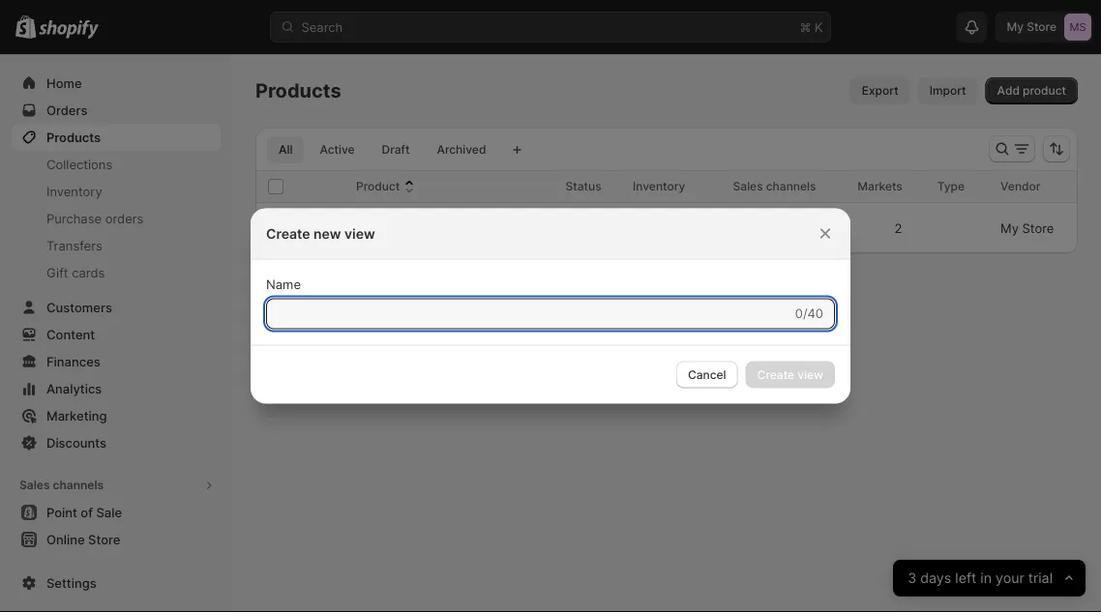 Task type: vqa. For each thing, say whether or not it's contained in the screenshot.
the right Sales
yes



Task type: describe. For each thing, give the bounding box(es) containing it.
shopify image
[[39, 20, 99, 39]]

draft link
[[370, 137, 422, 164]]

my store
[[1001, 221, 1055, 236]]

channels inside button
[[53, 479, 104, 493]]

inventory for inventory link
[[46, 184, 102, 199]]

k
[[815, 19, 824, 34]]

create new view
[[266, 226, 375, 242]]

product
[[1024, 84, 1067, 98]]

search
[[302, 19, 343, 34]]

apps button
[[12, 569, 221, 596]]

import button
[[919, 77, 979, 105]]

sales channels inside button
[[19, 479, 104, 493]]

inventory button
[[633, 177, 705, 197]]

settings link
[[12, 570, 221, 597]]

discounts link
[[12, 430, 221, 457]]

add
[[998, 84, 1020, 98]]

settings
[[46, 576, 97, 591]]

transfers
[[46, 238, 102, 253]]

my
[[1001, 221, 1019, 236]]

1 horizontal spatial sales
[[734, 180, 764, 194]]

markets
[[858, 180, 903, 194]]

product button
[[356, 177, 419, 197]]

gift
[[46, 265, 68, 280]]

0 vertical spatial products
[[256, 79, 341, 103]]

add product
[[998, 84, 1067, 98]]

name
[[266, 277, 301, 292]]

discounts
[[46, 436, 106, 451]]

archived link
[[426, 137, 498, 164]]

purchase orders
[[46, 211, 144, 226]]

sales channels button
[[12, 473, 221, 500]]

create
[[266, 226, 310, 242]]

active
[[320, 143, 355, 157]]

active link
[[308, 137, 367, 164]]



Task type: locate. For each thing, give the bounding box(es) containing it.
all
[[279, 143, 293, 157]]

sales
[[734, 180, 764, 194], [19, 479, 50, 493]]

0 horizontal spatial sales
[[19, 479, 50, 493]]

orders
[[105, 211, 144, 226]]

t-
[[356, 221, 370, 236]]

add product link
[[986, 77, 1079, 105]]

0 vertical spatial sales channels
[[734, 180, 817, 194]]

archived
[[437, 143, 486, 157]]

t-shirt
[[356, 221, 398, 236]]

type
[[938, 180, 965, 194]]

inventory inside button
[[633, 180, 686, 194]]

collections
[[46, 157, 112, 172]]

tab list containing all
[[263, 136, 502, 164]]

1 vertical spatial channels
[[53, 479, 104, 493]]

status
[[566, 180, 602, 194]]

products up collections
[[46, 130, 101, 145]]

store
[[1023, 221, 1055, 236]]

collections link
[[12, 151, 221, 178]]

view
[[345, 226, 375, 242]]

purchase orders link
[[12, 205, 221, 232]]

sales channels
[[734, 180, 817, 194], [19, 479, 104, 493]]

draft
[[382, 143, 410, 157]]

product
[[356, 180, 400, 194]]

inventory right status
[[633, 180, 686, 194]]

tab list
[[263, 136, 502, 164]]

inventory for 'inventory' button
[[633, 180, 686, 194]]

home link
[[12, 70, 221, 97]]

1 vertical spatial sales
[[19, 479, 50, 493]]

export button
[[851, 77, 911, 105]]

cards
[[72, 265, 105, 280]]

channels
[[767, 180, 817, 194], [53, 479, 104, 493]]

gift cards
[[46, 265, 105, 280]]

create new view dialog
[[0, 209, 1102, 404]]

apps
[[19, 576, 49, 590]]

type button
[[938, 177, 985, 197]]

sales right 'inventory' button
[[734, 180, 764, 194]]

0 horizontal spatial channels
[[53, 479, 104, 493]]

vendor
[[1001, 180, 1041, 194]]

0 horizontal spatial sales channels
[[19, 479, 104, 493]]

cancel
[[688, 368, 727, 382]]

inventory
[[633, 180, 686, 194], [46, 184, 102, 199]]

home
[[46, 76, 82, 91]]

inventory link
[[12, 178, 221, 205]]

vendor button
[[1001, 177, 1061, 197]]

channels left "markets"
[[767, 180, 817, 194]]

gift cards link
[[12, 259, 221, 287]]

sales inside button
[[19, 479, 50, 493]]

0 horizontal spatial inventory
[[46, 184, 102, 199]]

1 horizontal spatial channels
[[767, 180, 817, 194]]

new
[[314, 226, 341, 242]]

channels down discounts
[[53, 479, 104, 493]]

import
[[930, 84, 967, 98]]

transfers link
[[12, 232, 221, 259]]

cancel button
[[677, 362, 738, 389]]

1 horizontal spatial inventory
[[633, 180, 686, 194]]

1 vertical spatial products
[[46, 130, 101, 145]]

0 horizontal spatial products
[[46, 130, 101, 145]]

inventory up purchase at the left top of page
[[46, 184, 102, 199]]

purchase
[[46, 211, 102, 226]]

0 vertical spatial channels
[[767, 180, 817, 194]]

0 vertical spatial sales
[[734, 180, 764, 194]]

products up all
[[256, 79, 341, 103]]

t-shirt link
[[356, 219, 398, 238]]

⌘
[[800, 19, 812, 34]]

shirt
[[370, 221, 398, 236]]

products
[[256, 79, 341, 103], [46, 130, 101, 145]]

sales down discounts
[[19, 479, 50, 493]]

1 horizontal spatial products
[[256, 79, 341, 103]]

⌘ k
[[800, 19, 824, 34]]

export
[[862, 84, 899, 98]]

Name text field
[[266, 299, 792, 330]]

1 horizontal spatial sales channels
[[734, 180, 817, 194]]

products link
[[12, 124, 221, 151]]

1 vertical spatial sales channels
[[19, 479, 104, 493]]

all button
[[267, 137, 304, 164]]



